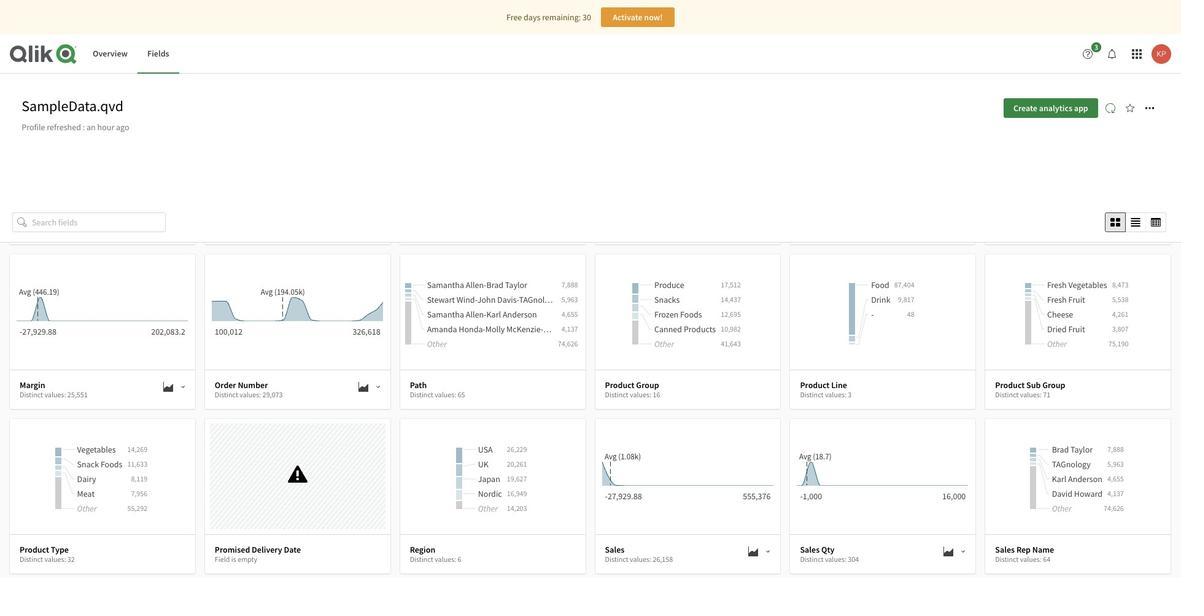 Task type: locate. For each thing, give the bounding box(es) containing it.
14,203
[[507, 503, 527, 513]]

snack foods 11,633
[[77, 459, 148, 470]]

0 vertical spatial vegetables
[[1069, 279, 1108, 290]]

0 vertical spatial 3
[[1095, 42, 1099, 52]]

product sub group distinct values: 71
[[996, 379, 1066, 399]]

27,929.88 up margin
[[22, 326, 57, 337]]

1 vertical spatial 74,626
[[1104, 503, 1125, 513]]

1 horizontal spatial 74,626
[[1104, 503, 1125, 513]]

product left sub at bottom
[[996, 379, 1025, 390]]

3 sales from the left
[[996, 544, 1015, 555]]

distinct left 304
[[801, 554, 824, 564]]

1 samantha from the top
[[427, 279, 464, 290]]

sales inside sales distinct values: 26,158
[[605, 544, 625, 555]]

number
[[238, 379, 268, 390]]

overview button
[[83, 34, 138, 74]]

tab list
[[83, 34, 179, 74]]

product inside product line distinct values: 3
[[801, 379, 830, 390]]

distinct inside sales distinct values: 26,158
[[605, 554, 629, 564]]

line
[[832, 379, 848, 390]]

foods up canned products 10,982
[[681, 309, 702, 320]]

allen- up 'wind-'
[[466, 279, 487, 290]]

karl down brad taylor at right
[[1053, 473, 1067, 484]]

2 samantha from the top
[[427, 309, 464, 320]]

0 horizontal spatial 4,655
[[562, 309, 578, 319]]

1 vertical spatial 3
[[848, 390, 852, 399]]

vegetables up "snack"
[[77, 444, 116, 455]]

1 vertical spatial -27,929.88
[[605, 491, 642, 502]]

1 vertical spatial samantha
[[427, 309, 464, 320]]

other down canned
[[655, 338, 675, 349]]

-27,929.88 up sales distinct values: 26,158
[[605, 491, 642, 502]]

fresh up cheese at right bottom
[[1048, 294, 1067, 305]]

hour
[[97, 121, 114, 133]]

0 vertical spatial foods
[[681, 309, 702, 320]]

0 horizontal spatial sales
[[605, 544, 625, 555]]

2 horizontal spatial sales
[[996, 544, 1015, 555]]

1 horizontal spatial -27,929.88
[[605, 491, 642, 502]]

27,929.88 up sales distinct values: 26,158
[[608, 491, 642, 502]]

0 vertical spatial anderson
[[503, 309, 537, 320]]

product inside product sub group distinct values: 71
[[996, 379, 1025, 390]]

7,888 for stewart wind-john davis-tagnology
[[562, 280, 578, 289]]

filters region
[[12, 210, 1170, 234]]

1 vertical spatial 4,137
[[1108, 489, 1125, 498]]

sales distinct values: 26,158
[[605, 544, 673, 564]]

1 vertical spatial anderson
[[1069, 473, 1103, 484]]

sales left "26,158" in the bottom right of the page
[[605, 544, 625, 555]]

1 horizontal spatial 7,888
[[1108, 444, 1125, 454]]

0 horizontal spatial group
[[637, 379, 659, 390]]

product inside the product type distinct values: 32
[[20, 544, 49, 555]]

karl up molly at the left bottom of the page
[[487, 309, 501, 320]]

distinct left 25,551
[[20, 390, 43, 399]]

1 group from the left
[[637, 379, 659, 390]]

products
[[684, 323, 716, 335]]

55,292
[[127, 503, 148, 513]]

samantha allen-brad taylor
[[427, 279, 528, 290]]

2 allen- from the top
[[466, 309, 487, 320]]

1 horizontal spatial anderson
[[1069, 473, 1103, 484]]

- for sales qty
[[801, 491, 803, 502]]

1 vertical spatial 4,655
[[1108, 474, 1125, 483]]

1 fruit from the top
[[1069, 294, 1086, 305]]

0 vertical spatial taylor
[[505, 279, 528, 290]]

anderson up 'mckenzie-'
[[503, 309, 537, 320]]

other
[[427, 338, 447, 349], [655, 338, 675, 349], [1048, 338, 1068, 349], [77, 503, 97, 514], [478, 503, 498, 514], [1053, 503, 1072, 514]]

davis-
[[498, 294, 519, 305]]

david down brad taylor at right
[[1053, 488, 1073, 499]]

30
[[583, 12, 591, 23]]

group inside product group distinct values: 16
[[637, 379, 659, 390]]

tagnology
[[519, 294, 558, 305], [1053, 459, 1091, 470]]

stewart wind-john davis-tagnology 5,963
[[427, 294, 578, 305]]

48
[[908, 309, 915, 319]]

202,083.2
[[151, 326, 185, 337]]

product type distinct values: 32
[[20, 544, 75, 564]]

-27,929.88 up margin
[[20, 326, 57, 337]]

1 vertical spatial 27,929.88
[[608, 491, 642, 502]]

sales left rep
[[996, 544, 1015, 555]]

75,190
[[1109, 339, 1129, 348]]

fruit for dried fruit
[[1069, 323, 1086, 335]]

0 vertical spatial allen-
[[466, 279, 487, 290]]

11,633
[[127, 459, 148, 468]]

uk
[[478, 459, 489, 470]]

27,929.88 for margin
[[22, 326, 57, 337]]

snacks
[[655, 294, 680, 305]]

howard inside karl anderson 4,655 david howard 4,137
[[1075, 488, 1103, 499]]

rep
[[1017, 544, 1031, 555]]

0 vertical spatial david
[[544, 323, 564, 335]]

4,655
[[562, 309, 578, 319], [1108, 474, 1125, 483]]

87,404
[[895, 280, 915, 289]]

1 horizontal spatial foods
[[681, 309, 702, 320]]

0 vertical spatial howard
[[566, 323, 594, 335]]

food 87,404
[[872, 279, 915, 290]]

taylor up karl anderson 4,655 david howard 4,137
[[1071, 444, 1093, 455]]

1 vertical spatial allen-
[[466, 309, 487, 320]]

0 vertical spatial fruit
[[1069, 294, 1086, 305]]

1 horizontal spatial tagnology
[[1053, 459, 1091, 470]]

activate now!
[[613, 12, 663, 23]]

product line distinct values: 3
[[801, 379, 852, 399]]

foods for frozen
[[681, 309, 702, 320]]

1 vertical spatial fresh
[[1048, 294, 1067, 305]]

nordic 16,949
[[478, 488, 527, 499]]

1 horizontal spatial brad
[[1053, 444, 1070, 455]]

values:
[[45, 390, 66, 399], [240, 390, 261, 399], [435, 390, 456, 399], [630, 390, 652, 399], [825, 390, 847, 399], [1021, 390, 1042, 399], [45, 554, 66, 564], [435, 554, 456, 564], [630, 554, 652, 564], [825, 554, 847, 564], [1021, 554, 1042, 564]]

2 fresh from the top
[[1048, 294, 1067, 305]]

path distinct values: 65
[[410, 379, 465, 399]]

1 horizontal spatial howard
[[1075, 488, 1103, 499]]

howard down brad taylor at right
[[1075, 488, 1103, 499]]

distinct left 6
[[410, 554, 434, 564]]

karl inside karl anderson 4,655 david howard 4,137
[[1053, 473, 1067, 484]]

1 horizontal spatial 3
[[1095, 42, 1099, 52]]

7,956
[[131, 489, 148, 498]]

0 vertical spatial 27,929.88
[[22, 326, 57, 337]]

sales inside sales rep name distinct values: 64
[[996, 544, 1015, 555]]

product
[[605, 379, 635, 390], [801, 379, 830, 390], [996, 379, 1025, 390], [20, 544, 49, 555]]

fruit
[[1069, 294, 1086, 305], [1069, 323, 1086, 335]]

19,627
[[507, 474, 527, 483]]

mckenzie-
[[507, 323, 544, 335]]

4,137
[[562, 324, 578, 333], [1108, 489, 1125, 498]]

sales inside sales qty distinct values: 304
[[801, 544, 820, 555]]

fruit down fresh vegetables 8,473
[[1069, 294, 1086, 305]]

distinct left sub at bottom
[[996, 390, 1019, 399]]

0 horizontal spatial 5,963
[[562, 295, 578, 304]]

other for nordic
[[478, 503, 498, 514]]

group inside product sub group distinct values: 71
[[1043, 379, 1066, 390]]

0 vertical spatial tagnology
[[519, 294, 558, 305]]

1 vertical spatial howard
[[1075, 488, 1103, 499]]

0 vertical spatial 74,626
[[558, 339, 578, 348]]

1 horizontal spatial 27,929.88
[[608, 491, 642, 502]]

fresh
[[1048, 279, 1067, 290], [1048, 294, 1067, 305]]

1 horizontal spatial sales
[[801, 544, 820, 555]]

7,888 for tagnology
[[1108, 444, 1125, 454]]

1 horizontal spatial 4,655
[[1108, 474, 1125, 483]]

1 vertical spatial taylor
[[1071, 444, 1093, 455]]

0 horizontal spatial 74,626
[[558, 339, 578, 348]]

other down dried
[[1048, 338, 1068, 349]]

0 horizontal spatial 3
[[848, 390, 852, 399]]

distinct inside product group distinct values: 16
[[605, 390, 629, 399]]

sales qty distinct values: 304
[[801, 544, 859, 564]]

74,626 down karl anderson 4,655 david howard 4,137
[[1104, 503, 1125, 513]]

0 horizontal spatial 4,137
[[562, 324, 578, 333]]

tab list containing overview
[[83, 34, 179, 74]]

distinct inside product sub group distinct values: 71
[[996, 390, 1019, 399]]

0 vertical spatial 5,963
[[562, 295, 578, 304]]

ago
[[116, 121, 129, 133]]

0 horizontal spatial 27,929.88
[[22, 326, 57, 337]]

tagnology down brad taylor at right
[[1053, 459, 1091, 470]]

group right sub at bottom
[[1043, 379, 1066, 390]]

distinct left the line
[[801, 390, 824, 399]]

tagnology up 'mckenzie-'
[[519, 294, 558, 305]]

2 sales from the left
[[801, 544, 820, 555]]

values: inside path distinct values: 65
[[435, 390, 456, 399]]

region distinct values: 6
[[410, 544, 462, 564]]

fruit right dried
[[1069, 323, 1086, 335]]

other for canned products
[[655, 338, 675, 349]]

distinct inside "margin distinct values: 25,551"
[[20, 390, 43, 399]]

1 horizontal spatial group
[[1043, 379, 1066, 390]]

fresh fruit
[[1048, 294, 1086, 305]]

canned
[[655, 323, 682, 335]]

1 sales from the left
[[605, 544, 625, 555]]

distinct left 16
[[605, 390, 629, 399]]

order
[[215, 379, 236, 390]]

0 horizontal spatial tagnology
[[519, 294, 558, 305]]

0 vertical spatial karl
[[487, 309, 501, 320]]

0 horizontal spatial howard
[[566, 323, 594, 335]]

1 vertical spatial foods
[[101, 459, 123, 470]]

group down canned
[[637, 379, 659, 390]]

vegetables
[[1069, 279, 1108, 290], [77, 444, 116, 455]]

1 vertical spatial david
[[1053, 488, 1073, 499]]

other down karl anderson 4,655 david howard 4,137
[[1053, 503, 1072, 514]]

1 vertical spatial karl
[[1053, 473, 1067, 484]]

distinct left type
[[20, 554, 43, 564]]

0 horizontal spatial anderson
[[503, 309, 537, 320]]

2 fruit from the top
[[1069, 323, 1086, 335]]

empty
[[238, 554, 258, 564]]

david right molly at the left bottom of the page
[[544, 323, 564, 335]]

0 vertical spatial 7,888
[[562, 280, 578, 289]]

other down meat
[[77, 503, 97, 514]]

71
[[1044, 390, 1051, 399]]

fresh vegetables 8,473
[[1048, 279, 1129, 290]]

2 group from the left
[[1043, 379, 1066, 390]]

1 vertical spatial fruit
[[1069, 323, 1086, 335]]

1 vertical spatial tagnology
[[1053, 459, 1091, 470]]

product for product group
[[605, 379, 635, 390]]

karl
[[487, 309, 501, 320], [1053, 473, 1067, 484]]

product left 16
[[605, 379, 635, 390]]

1 vertical spatial 7,888
[[1108, 444, 1125, 454]]

1 fresh from the top
[[1048, 279, 1067, 290]]

5,963
[[562, 295, 578, 304], [1108, 459, 1125, 468]]

allen- up honda-
[[466, 309, 487, 320]]

0 vertical spatial fresh
[[1048, 279, 1067, 290]]

anderson down brad taylor at right
[[1069, 473, 1103, 484]]

region
[[410, 544, 436, 555]]

usa
[[478, 444, 493, 455]]

1 horizontal spatial 4,137
[[1108, 489, 1125, 498]]

0 vertical spatial 4,655
[[562, 309, 578, 319]]

555,376
[[743, 491, 771, 502]]

74,626 down amanda honda-molly mckenzie-david howard
[[558, 339, 578, 348]]

1,000
[[803, 491, 823, 502]]

profile
[[22, 121, 45, 133]]

foods for snack
[[101, 459, 123, 470]]

-27,929.88 for sales
[[605, 491, 642, 502]]

0 horizontal spatial vegetables
[[77, 444, 116, 455]]

74,626
[[558, 339, 578, 348], [1104, 503, 1125, 513]]

fresh up the fresh fruit
[[1048, 279, 1067, 290]]

samantha up stewart
[[427, 279, 464, 290]]

product left type
[[20, 544, 49, 555]]

0 horizontal spatial -27,929.88
[[20, 326, 57, 337]]

16
[[653, 390, 661, 399]]

other down nordic
[[478, 503, 498, 514]]

0 horizontal spatial brad
[[487, 279, 504, 290]]

brad up stewart wind-john davis-tagnology 5,963
[[487, 279, 504, 290]]

ready to refresh profile. image
[[1106, 103, 1116, 113]]

taylor up davis-
[[505, 279, 528, 290]]

0 vertical spatial samantha
[[427, 279, 464, 290]]

now!
[[645, 12, 663, 23]]

8,473
[[1113, 280, 1129, 289]]

3 inside product line distinct values: 3
[[848, 390, 852, 399]]

0 vertical spatial -27,929.88
[[20, 326, 57, 337]]

1 horizontal spatial karl
[[1053, 473, 1067, 484]]

howard right 'mckenzie-'
[[566, 323, 594, 335]]

-27,929.88
[[20, 326, 57, 337], [605, 491, 642, 502]]

distinct inside sales qty distinct values: 304
[[801, 554, 824, 564]]

0 horizontal spatial 7,888
[[562, 280, 578, 289]]

brad up karl anderson 4,655 david howard 4,137
[[1053, 444, 1070, 455]]

type
[[51, 544, 69, 555]]

29,073
[[263, 390, 283, 399]]

41,643
[[721, 339, 741, 348]]

fresh for fresh vegetables 8,473
[[1048, 279, 1067, 290]]

meat
[[77, 488, 95, 499]]

distinct inside order number distinct values: 29,073
[[215, 390, 238, 399]]

product left the line
[[801, 379, 830, 390]]

sales for sales
[[605, 544, 625, 555]]

samantha up amanda
[[427, 309, 464, 320]]

product inside product group distinct values: 16
[[605, 379, 635, 390]]

distinct left 29,073
[[215, 390, 238, 399]]

sales left qty
[[801, 544, 820, 555]]

other down amanda
[[427, 338, 447, 349]]

0 vertical spatial brad
[[487, 279, 504, 290]]

amanda
[[427, 323, 457, 335]]

1 allen- from the top
[[466, 279, 487, 290]]

distinct inside path distinct values: 65
[[410, 390, 434, 399]]

vegetables up the fresh fruit
[[1069, 279, 1108, 290]]

17,512
[[721, 280, 741, 289]]

1 vertical spatial 5,963
[[1108, 459, 1125, 468]]

distinct left 65
[[410, 390, 434, 399]]

0 horizontal spatial foods
[[101, 459, 123, 470]]

1 horizontal spatial david
[[1053, 488, 1073, 499]]

distinct left name
[[996, 554, 1019, 564]]

foods right "snack"
[[101, 459, 123, 470]]

distinct left "26,158" in the bottom right of the page
[[605, 554, 629, 564]]

foods
[[681, 309, 702, 320], [101, 459, 123, 470]]



Task type: vqa. For each thing, say whether or not it's contained in the screenshot.
Master
no



Task type: describe. For each thing, give the bounding box(es) containing it.
cheese
[[1048, 309, 1074, 320]]

14,437
[[721, 295, 741, 304]]

distinct inside region distinct values: 6
[[410, 554, 434, 564]]

8,119
[[131, 474, 148, 483]]

dried
[[1048, 323, 1067, 335]]

1 horizontal spatial taylor
[[1071, 444, 1093, 455]]

- for margin
[[20, 326, 22, 337]]

promised delivery date field is empty
[[215, 544, 301, 564]]

- for sales
[[605, 491, 608, 502]]

fields
[[147, 48, 169, 59]]

1 horizontal spatial vegetables
[[1069, 279, 1108, 290]]

qty
[[822, 544, 835, 555]]

5,538
[[1113, 295, 1129, 304]]

4,137 inside karl anderson 4,655 david howard 4,137
[[1108, 489, 1125, 498]]

64
[[1044, 554, 1051, 564]]

3,807
[[1113, 324, 1129, 333]]

304
[[848, 554, 859, 564]]

fresh for fresh fruit
[[1048, 294, 1067, 305]]

food
[[872, 279, 890, 290]]

product for product type
[[20, 544, 49, 555]]

values: inside product group distinct values: 16
[[630, 390, 652, 399]]

values: inside "margin distinct values: 25,551"
[[45, 390, 66, 399]]

1 vertical spatial brad
[[1053, 444, 1070, 455]]

margin
[[20, 379, 45, 390]]

kendall parks image
[[1152, 44, 1172, 64]]

allen- for karl
[[466, 309, 487, 320]]

27,929.88 for sales
[[608, 491, 642, 502]]

create
[[1014, 103, 1038, 114]]

product group distinct values: 16
[[605, 379, 661, 399]]

samantha allen-karl anderson
[[427, 309, 537, 320]]

32
[[67, 554, 75, 564]]

1 vertical spatial vegetables
[[77, 444, 116, 455]]

14,269
[[127, 444, 148, 454]]

sampledata.qvd profile refreshed : an hour ago
[[22, 96, 129, 133]]

Search fields text field
[[32, 212, 166, 232]]

stewart
[[427, 294, 455, 305]]

sales rep name distinct values: 64
[[996, 544, 1055, 564]]

refreshed
[[47, 121, 81, 133]]

honda-
[[459, 323, 486, 335]]

0 horizontal spatial david
[[544, 323, 564, 335]]

dried fruit
[[1048, 323, 1086, 335]]

values: inside product line distinct values: 3
[[825, 390, 847, 399]]

3 inside "dropdown button"
[[1095, 42, 1099, 52]]

values: inside sales rep name distinct values: 64
[[1021, 554, 1042, 564]]

wind-
[[457, 294, 478, 305]]

frozen
[[655, 309, 679, 320]]

326,618
[[353, 326, 381, 337]]

sales for sales rep name
[[996, 544, 1015, 555]]

drink
[[872, 294, 891, 305]]

david inside karl anderson 4,655 david howard 4,137
[[1053, 488, 1073, 499]]

5,963 inside stewart wind-john davis-tagnology 5,963
[[562, 295, 578, 304]]

values: inside sales qty distinct values: 304
[[825, 554, 847, 564]]

brad taylor
[[1053, 444, 1093, 455]]

1 horizontal spatial 5,963
[[1108, 459, 1125, 468]]

values: inside the product type distinct values: 32
[[45, 554, 66, 564]]

sales for sales qty
[[801, 544, 820, 555]]

other for david howard
[[1053, 503, 1072, 514]]

promised
[[215, 544, 250, 555]]

26,229
[[507, 444, 527, 454]]

order number distinct values: 29,073
[[215, 379, 283, 399]]

-27,929.88 for margin
[[20, 326, 57, 337]]

16,000
[[943, 491, 966, 502]]

fruit for fresh fruit
[[1069, 294, 1086, 305]]

9,817
[[898, 295, 915, 304]]

values: inside order number distinct values: 29,073
[[240, 390, 261, 399]]

other for amanda honda-molly mckenzie-david howard
[[427, 338, 447, 349]]

6
[[458, 554, 462, 564]]

snack
[[77, 459, 99, 470]]

product for product sub group
[[996, 379, 1025, 390]]

frozen foods
[[655, 309, 702, 320]]

product for product line
[[801, 379, 830, 390]]

remaining:
[[542, 12, 581, 23]]

sub
[[1027, 379, 1041, 390]]

add to favorites image
[[1126, 103, 1136, 113]]

100,012
[[215, 326, 243, 337]]

0 vertical spatial 4,137
[[562, 324, 578, 333]]

samantha for samantha allen-brad taylor
[[427, 279, 464, 290]]

0 horizontal spatial karl
[[487, 309, 501, 320]]

values: inside region distinct values: 6
[[435, 554, 456, 564]]

an
[[87, 121, 96, 133]]

delivery
[[252, 544, 282, 555]]

20,261
[[507, 459, 527, 468]]

allen- for brad
[[466, 279, 487, 290]]

other for meat
[[77, 503, 97, 514]]

4,261
[[1113, 309, 1129, 319]]

0 horizontal spatial taylor
[[505, 279, 528, 290]]

anderson inside karl anderson 4,655 david howard 4,137
[[1069, 473, 1103, 484]]

values: inside product sub group distinct values: 71
[[1021, 390, 1042, 399]]

name
[[1033, 544, 1055, 555]]

:
[[83, 121, 85, 133]]

12,695
[[721, 309, 741, 319]]

distinct inside the product type distinct values: 32
[[20, 554, 43, 564]]

other for dried fruit
[[1048, 338, 1068, 349]]

fields button
[[138, 34, 179, 74]]

sampledata.qvd
[[22, 96, 124, 115]]

25,551
[[67, 390, 88, 399]]

create analytics app button
[[1004, 98, 1099, 118]]

74,626 for amanda honda-molly mckenzie-david howard
[[558, 339, 578, 348]]

produce
[[655, 279, 685, 290]]

john
[[478, 294, 496, 305]]

margin distinct values: 25,551
[[20, 379, 88, 399]]

4,655 inside karl anderson 4,655 david howard 4,137
[[1108, 474, 1125, 483]]

samantha for samantha allen-karl anderson
[[427, 309, 464, 320]]

is
[[231, 554, 236, 564]]

overview
[[93, 48, 128, 59]]

molly
[[486, 323, 505, 335]]

amanda honda-molly mckenzie-david howard
[[427, 323, 594, 335]]

analytics
[[1040, 103, 1073, 114]]

-1,000
[[801, 491, 823, 502]]

values: inside sales distinct values: 26,158
[[630, 554, 652, 564]]

distinct inside sales rep name distinct values: 64
[[996, 554, 1019, 564]]

date
[[284, 544, 301, 555]]

field
[[215, 554, 230, 564]]

distinct inside product line distinct values: 3
[[801, 390, 824, 399]]

create analytics app
[[1014, 103, 1089, 114]]

days
[[524, 12, 541, 23]]

path
[[410, 379, 427, 390]]

nordic
[[478, 488, 502, 499]]

74,626 for david howard
[[1104, 503, 1125, 513]]

activate
[[613, 12, 643, 23]]

switch view group
[[1106, 212, 1167, 232]]



